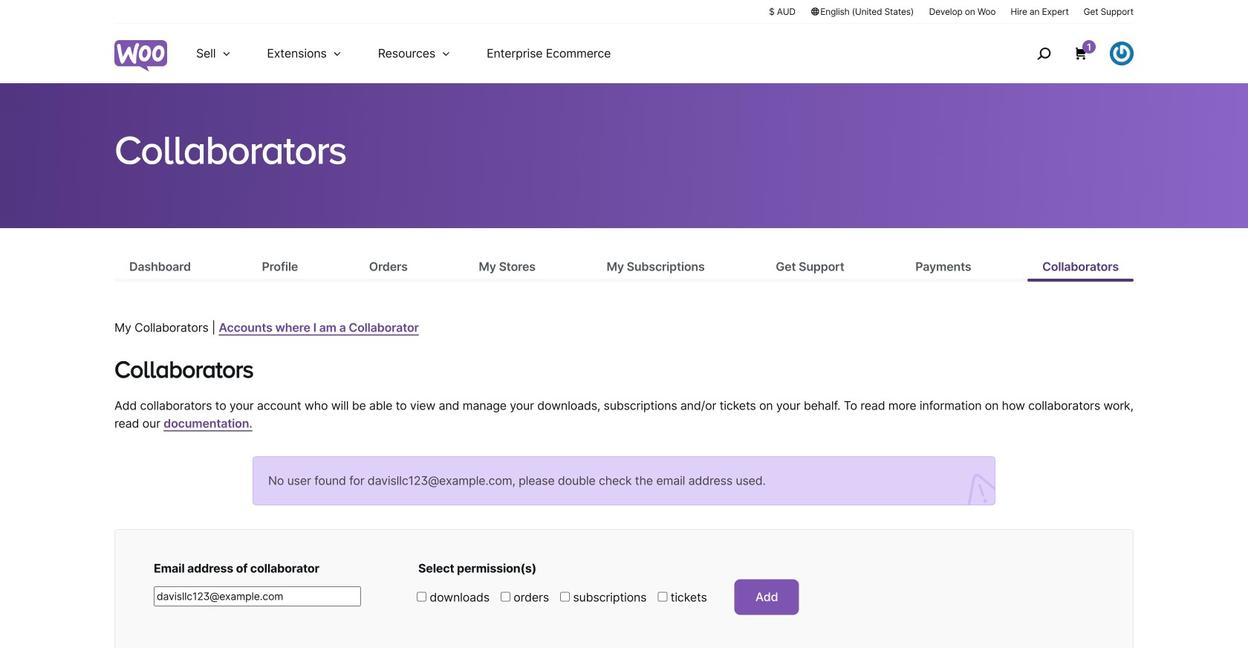 Task type: locate. For each thing, give the bounding box(es) containing it.
open account menu image
[[1110, 42, 1134, 65]]

search image
[[1032, 42, 1056, 65]]

None checkbox
[[417, 592, 427, 602], [501, 592, 511, 602], [560, 592, 570, 602], [658, 592, 668, 602], [417, 592, 427, 602], [501, 592, 511, 602], [560, 592, 570, 602], [658, 592, 668, 602]]

service navigation menu element
[[1006, 29, 1134, 78]]



